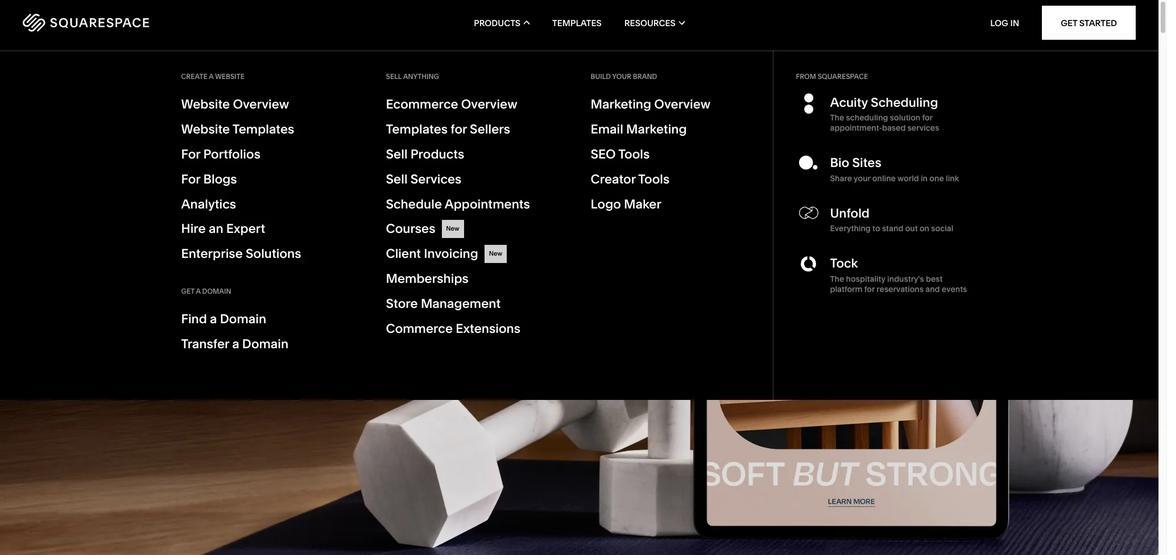 Task type: describe. For each thing, give the bounding box(es) containing it.
get a domain
[[181, 288, 231, 296]]

seo
[[591, 147, 616, 162]]

products button
[[474, 0, 530, 46]]

enterprise
[[181, 247, 243, 262]]

for for for blogs
[[181, 172, 200, 187]]

for blogs link
[[181, 171, 363, 189]]

commerce extensions
[[386, 322, 521, 337]]

log             in
[[991, 17, 1020, 28]]

on
[[920, 224, 930, 234]]

an
[[209, 222, 223, 237]]

credit
[[173, 321, 198, 333]]

scheduling
[[847, 113, 889, 123]]

one
[[930, 173, 945, 184]]

card
[[200, 321, 220, 333]]

sell services link
[[386, 171, 568, 189]]

a for create
[[209, 72, 214, 81]]

website templates link
[[181, 121, 363, 139]]

templates for sellers link
[[386, 121, 568, 139]]

get for get a domain
[[181, 288, 195, 296]]

client invoicing
[[386, 247, 479, 262]]

started
[[1080, 17, 1118, 28]]

trial
[[252, 309, 268, 320]]

appointments
[[445, 197, 530, 212]]

designed
[[44, 205, 328, 284]]

acuity scheduling the scheduling solution for appointment-based services
[[831, 95, 940, 133]]

marketing inside "link"
[[591, 97, 652, 112]]

required.
[[222, 321, 260, 333]]

sell for sell products
[[386, 147, 408, 162]]

email
[[591, 122, 624, 137]]

tools for seo tools
[[619, 147, 650, 162]]

sell products link
[[386, 146, 568, 164]]

sell products
[[386, 147, 465, 162]]

find a domain
[[181, 312, 266, 327]]

sites
[[853, 156, 882, 171]]

marketing overview link
[[591, 96, 773, 114]]

a for find
[[210, 312, 217, 327]]

services
[[411, 172, 462, 187]]

today.
[[270, 309, 296, 320]]

email marketing link
[[591, 121, 773, 139]]

tools for creator tools
[[639, 172, 670, 187]]

reservations
[[877, 284, 924, 295]]

the inside the hospitality industry's best platform for reservations and events
[[831, 274, 845, 284]]

in
[[1011, 17, 1020, 28]]

1 vertical spatial marketing
[[627, 122, 687, 137]]

unfold
[[831, 206, 870, 221]]

marketing overview
[[591, 97, 711, 112]]

ecommerce
[[386, 97, 458, 112]]

scheduling
[[871, 95, 939, 110]]

website for website templates
[[181, 122, 230, 137]]

schedule appointments link
[[386, 196, 568, 214]]

get started
[[1061, 17, 1118, 28]]

domain for transfer a domain
[[242, 337, 289, 352]]

enterprise solutions link
[[181, 245, 363, 264]]

get started link
[[1043, 6, 1136, 40]]

logo maker link
[[591, 196, 773, 214]]

sell for sell services
[[386, 172, 408, 187]]

overview for templates
[[233, 97, 289, 112]]

sell anything
[[386, 72, 439, 81]]

management
[[421, 297, 501, 312]]

creator
[[591, 172, 636, 187]]

expert
[[226, 222, 265, 237]]

0 horizontal spatial for
[[451, 122, 467, 137]]

hire
[[181, 222, 206, 237]]

seo tools link
[[591, 146, 773, 164]]

services
[[908, 123, 940, 133]]

squarespace
[[818, 72, 869, 81]]

transfer a domain link
[[181, 335, 363, 355]]

transfer
[[181, 337, 229, 352]]

create a website
[[181, 72, 245, 81]]

social
[[932, 224, 954, 234]]

your for build your brand
[[613, 72, 632, 81]]

website overview link
[[181, 96, 363, 114]]

enterprise solutions
[[181, 247, 301, 262]]

free
[[197, 309, 214, 320]]

maker
[[624, 197, 662, 212]]

link
[[946, 173, 960, 184]]

solutions
[[246, 247, 301, 262]]

domain for get a domain
[[202, 288, 231, 296]]

squarespace logo image
[[23, 14, 149, 32]]

get for get your free website trial today. no credit card required.
[[159, 309, 175, 320]]

templates link
[[553, 0, 602, 46]]

seo tools
[[591, 147, 650, 162]]

world
[[898, 173, 919, 184]]

online
[[873, 173, 896, 184]]

invoicing
[[424, 247, 479, 262]]

the hospitality industry's best platform for reservations and events
[[831, 274, 968, 295]]

your inside bio sites share your online world in one link
[[854, 173, 871, 184]]

website overview
[[181, 97, 289, 112]]

extensions
[[456, 322, 521, 337]]

for for the
[[865, 284, 875, 295]]

log
[[991, 17, 1009, 28]]

get your free website trial today. no credit card required.
[[159, 309, 296, 333]]

email marketing
[[591, 122, 687, 137]]

get for get started
[[1061, 17, 1078, 28]]



Task type: vqa. For each thing, say whether or not it's contained in the screenshot.
solution
yes



Task type: locate. For each thing, give the bounding box(es) containing it.
stand
[[883, 224, 904, 234]]

the inside acuity scheduling the scheduling solution for appointment-based services
[[831, 113, 845, 123]]

new for client invoicing
[[489, 250, 503, 258]]

a up free
[[196, 288, 201, 296]]

for
[[181, 147, 200, 162], [181, 172, 200, 187]]

build
[[591, 72, 611, 81]]

2 vertical spatial domain
[[242, 337, 289, 352]]

2 horizontal spatial your
[[854, 173, 871, 184]]

overview up sellers
[[461, 97, 518, 112]]

get inside the get your free website trial today. no credit card required.
[[159, 309, 175, 320]]

schedule appointments
[[386, 197, 530, 212]]

tools up creator tools
[[619, 147, 650, 162]]

0 vertical spatial domain
[[202, 288, 231, 296]]

brand
[[633, 72, 657, 81]]

0 vertical spatial marketing
[[591, 97, 652, 112]]

creator tools
[[591, 172, 670, 187]]

a down required.
[[232, 337, 239, 352]]

0 vertical spatial get
[[1061, 17, 1078, 28]]

1 the from the top
[[831, 113, 845, 123]]

hospitality
[[847, 274, 886, 284]]

for blogs
[[181, 172, 237, 187]]

overview
[[233, 97, 289, 112], [461, 97, 518, 112], [655, 97, 711, 112]]

get inside get started link
[[1061, 17, 1078, 28]]

2 overview from the left
[[461, 97, 518, 112]]

the down acuity
[[831, 113, 845, 123]]

1 horizontal spatial your
[[613, 72, 632, 81]]

and
[[926, 284, 940, 295]]

2 the from the top
[[831, 274, 845, 284]]

1 overview from the left
[[233, 97, 289, 112]]

store management link
[[386, 295, 568, 314]]

create
[[181, 72, 208, 81]]

2 horizontal spatial templates
[[553, 17, 602, 28]]

for for for portfolios
[[181, 147, 200, 162]]

events
[[942, 284, 968, 295]]

0 horizontal spatial your
[[176, 309, 195, 320]]

website
[[215, 72, 245, 81], [216, 309, 250, 320]]

solution
[[891, 113, 921, 123]]

1 horizontal spatial templates
[[386, 122, 448, 137]]

anything
[[403, 72, 439, 81]]

0 vertical spatial new
[[446, 225, 460, 233]]

1 horizontal spatial new
[[489, 250, 503, 258]]

industry's
[[888, 274, 925, 284]]

a for get
[[196, 288, 201, 296]]

get up no
[[159, 309, 175, 320]]

tock
[[831, 256, 858, 272]]

build your brand
[[591, 72, 657, 81]]

a inside 'link'
[[232, 337, 239, 352]]

1 vertical spatial products
[[411, 147, 465, 162]]

sell for sell
[[368, 205, 479, 284]]

website down create a website
[[181, 97, 230, 112]]

1 vertical spatial new
[[489, 250, 503, 258]]

new up memberships "link"
[[489, 250, 503, 258]]

out
[[906, 224, 918, 234]]

ecommerce overview link
[[386, 96, 568, 114]]

marketing down marketing overview
[[627, 122, 687, 137]]

client
[[386, 247, 421, 262]]

for for acuity
[[923, 113, 933, 123]]

a for transfer
[[232, 337, 239, 352]]

resources button
[[625, 0, 685, 46]]

0 horizontal spatial new
[[446, 225, 460, 233]]

overview up the email marketing link
[[655, 97, 711, 112]]

store
[[386, 297, 418, 312]]

bio
[[831, 156, 850, 171]]

find
[[181, 312, 207, 327]]

sellers
[[470, 122, 511, 137]]

logo
[[591, 197, 621, 212]]

0 vertical spatial tools
[[619, 147, 650, 162]]

1 vertical spatial your
[[854, 173, 871, 184]]

1 vertical spatial for
[[181, 172, 200, 187]]

templates for templates for sellers
[[386, 122, 448, 137]]

overview for for
[[461, 97, 518, 112]]

2 vertical spatial your
[[176, 309, 195, 320]]

in
[[921, 173, 928, 184]]

a right find
[[210, 312, 217, 327]]

3 overview from the left
[[655, 97, 711, 112]]

0 horizontal spatial get
[[159, 309, 175, 320]]

your for get your free website trial today. no credit card required.
[[176, 309, 195, 320]]

your right build
[[613, 72, 632, 81]]

1 for from the top
[[181, 147, 200, 162]]

best
[[926, 274, 943, 284]]

bio sites share your online world in one link
[[831, 156, 960, 184]]

overview inside "link"
[[655, 97, 711, 112]]

the down 'tock'
[[831, 274, 845, 284]]

domain up transfer a domain
[[220, 312, 266, 327]]

store management
[[386, 297, 501, 312]]

tools up maker
[[639, 172, 670, 187]]

website up for portfolios
[[181, 122, 230, 137]]

2 vertical spatial get
[[159, 309, 175, 320]]

1 horizontal spatial products
[[474, 17, 521, 28]]

overview for marketing
[[655, 97, 711, 112]]

1 website from the top
[[181, 97, 230, 112]]

tools
[[619, 147, 650, 162], [639, 172, 670, 187]]

domain
[[202, 288, 231, 296], [220, 312, 266, 327], [242, 337, 289, 352]]

logo maker
[[591, 197, 662, 212]]

2 website from the top
[[181, 122, 230, 137]]

2 horizontal spatial for
[[923, 113, 933, 123]]

your down 'sites' on the right
[[854, 173, 871, 184]]

0 horizontal spatial templates
[[233, 122, 294, 137]]

0 horizontal spatial products
[[411, 147, 465, 162]]

for inside acuity scheduling the scheduling solution for appointment-based services
[[923, 113, 933, 123]]

for right platform
[[865, 284, 875, 295]]

platform
[[831, 284, 863, 295]]

website for website overview
[[181, 97, 230, 112]]

for portfolios
[[181, 147, 261, 162]]

1 vertical spatial tools
[[639, 172, 670, 187]]

your inside the get your free website trial today. no credit card required.
[[176, 309, 195, 320]]

products inside sell products link
[[411, 147, 465, 162]]

commerce
[[386, 322, 453, 337]]

appointment-
[[831, 123, 883, 133]]

hire an expert
[[181, 222, 265, 237]]

commerce extensions link
[[386, 320, 568, 339]]

hire an expert link
[[181, 220, 363, 239]]

your
[[613, 72, 632, 81], [854, 173, 871, 184], [176, 309, 195, 320]]

1 horizontal spatial get
[[181, 288, 195, 296]]

for inside the hospitality industry's best platform for reservations and events
[[865, 284, 875, 295]]

website inside the get your free website trial today. no credit card required.
[[216, 309, 250, 320]]

1 vertical spatial the
[[831, 274, 845, 284]]

get up find
[[181, 288, 195, 296]]

based
[[883, 123, 906, 133]]

1 vertical spatial website
[[216, 309, 250, 320]]

domain for find a domain
[[220, 312, 266, 327]]

unfold everything to stand out on social
[[831, 206, 954, 234]]

portfolios
[[203, 147, 261, 162]]

creator tools link
[[591, 171, 773, 189]]

0 vertical spatial website
[[215, 72, 245, 81]]

for down ecommerce overview
[[451, 122, 467, 137]]

domain inside 'link'
[[242, 337, 289, 352]]

for portfolios link
[[181, 146, 363, 164]]

sell for sell anything
[[386, 72, 402, 81]]

domain down the find a domain link
[[242, 337, 289, 352]]

1 vertical spatial get
[[181, 288, 195, 296]]

get left started
[[1061, 17, 1078, 28]]

share
[[831, 173, 853, 184]]

1 vertical spatial domain
[[220, 312, 266, 327]]

ecommerce overview
[[386, 97, 518, 112]]

sell inside 'link'
[[386, 172, 408, 187]]

website up website overview
[[215, 72, 245, 81]]

templates for sellers
[[386, 122, 511, 137]]

sell
[[386, 72, 402, 81], [386, 147, 408, 162], [386, 172, 408, 187], [368, 205, 479, 284]]

for up for blogs
[[181, 147, 200, 162]]

domain up free
[[202, 288, 231, 296]]

new for courses
[[446, 225, 460, 233]]

templates for templates
[[553, 17, 602, 28]]

0 vertical spatial website
[[181, 97, 230, 112]]

for left blogs
[[181, 172, 200, 187]]

1 horizontal spatial overview
[[461, 97, 518, 112]]

2 horizontal spatial get
[[1061, 17, 1078, 28]]

website up required.
[[216, 309, 250, 320]]

1 horizontal spatial for
[[865, 284, 875, 295]]

0 horizontal spatial overview
[[233, 97, 289, 112]]

website templates
[[181, 122, 294, 137]]

overview up website templates link
[[233, 97, 289, 112]]

2 horizontal spatial overview
[[655, 97, 711, 112]]

0 vertical spatial the
[[831, 113, 845, 123]]

your up credit
[[176, 309, 195, 320]]

to
[[873, 224, 881, 234]]

memberships link
[[386, 270, 568, 289]]

for right solution
[[923, 113, 933, 123]]

a right the create
[[209, 72, 214, 81]]

no
[[159, 321, 171, 333]]

squarespace logo link
[[23, 14, 246, 32]]

analytics
[[181, 197, 236, 212]]

0 vertical spatial for
[[181, 147, 200, 162]]

0 vertical spatial your
[[613, 72, 632, 81]]

0 vertical spatial products
[[474, 17, 521, 28]]

products inside products button
[[474, 17, 521, 28]]

new down schedule appointments
[[446, 225, 460, 233]]

1 vertical spatial website
[[181, 122, 230, 137]]

schedule
[[386, 197, 442, 212]]

2 for from the top
[[181, 172, 200, 187]]

marketing down build your brand at the top
[[591, 97, 652, 112]]

analytics link
[[181, 196, 363, 214]]



